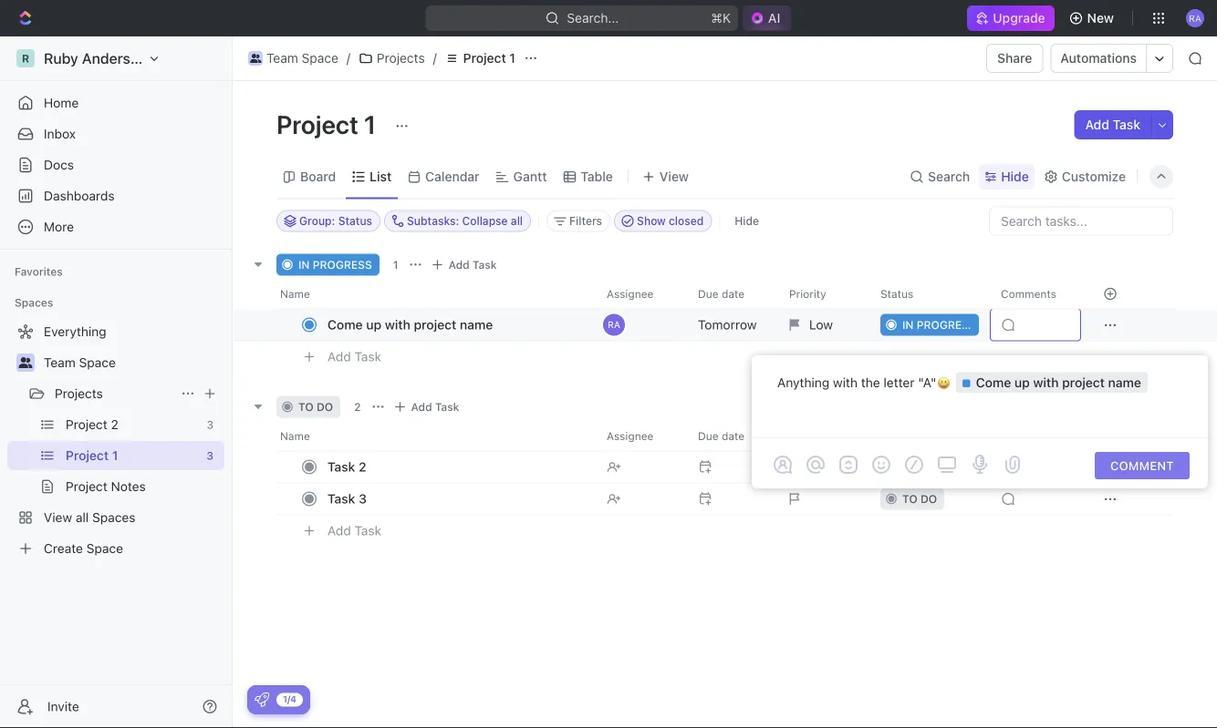 Task type: locate. For each thing, give the bounding box(es) containing it.
0 vertical spatial projects
[[377, 51, 425, 66]]

project 1
[[463, 51, 516, 66], [276, 109, 382, 139]]

favorites
[[15, 265, 63, 278]]

tree
[[7, 318, 224, 564]]

team space inside 'sidebar' 'navigation'
[[44, 355, 116, 370]]

1 vertical spatial project 1
[[276, 109, 382, 139]]

‎come up with project name
[[328, 318, 493, 333], [976, 375, 1141, 390]]

0 horizontal spatial user group image
[[19, 358, 32, 369]]

0 horizontal spatial project
[[276, 109, 358, 139]]

1 / from the left
[[347, 51, 350, 66]]

in
[[298, 259, 310, 271]]

0 horizontal spatial /
[[347, 51, 350, 66]]

automations
[[1061, 51, 1137, 66]]

up down "progress"
[[366, 318, 381, 333]]

‎come
[[328, 318, 363, 333], [976, 375, 1011, 390]]

2 right do
[[354, 401, 361, 414]]

automations button
[[1051, 45, 1146, 72]]

2 horizontal spatial 1
[[509, 51, 516, 66]]

team
[[266, 51, 298, 66], [44, 355, 76, 370]]

add task button
[[1074, 110, 1151, 140], [427, 254, 504, 276], [319, 346, 389, 368], [389, 396, 467, 418], [319, 521, 389, 542]]

0 vertical spatial name
[[460, 318, 493, 333]]

1 horizontal spatial ‎come up with project name link
[[963, 375, 1141, 390]]

0 vertical spatial ‎come up with project name link
[[323, 312, 592, 338]]

1 vertical spatial team space link
[[44, 349, 221, 378]]

add task button up do
[[319, 346, 389, 368]]

1 horizontal spatial with
[[833, 375, 858, 390]]

0 vertical spatial team space
[[266, 51, 338, 66]]

project
[[414, 318, 456, 333], [1062, 375, 1105, 390]]

1/4
[[283, 695, 297, 705]]

1 vertical spatial team space
[[44, 355, 116, 370]]

0 vertical spatial up
[[366, 318, 381, 333]]

2
[[354, 401, 361, 414], [359, 460, 366, 475]]

0 vertical spatial space
[[302, 51, 338, 66]]

1 horizontal spatial ‎come up with project name
[[976, 375, 1141, 390]]

0 vertical spatial project
[[414, 318, 456, 333]]

0 vertical spatial team space link
[[244, 47, 343, 69]]

comment button
[[1095, 453, 1190, 480]]

1 horizontal spatial hide
[[1001, 169, 1029, 184]]

1 vertical spatial project
[[1062, 375, 1105, 390]]

hide
[[1001, 169, 1029, 184], [735, 215, 759, 228]]

add
[[1085, 117, 1109, 132], [448, 259, 470, 271], [328, 350, 351, 365], [411, 401, 432, 414], [328, 524, 351, 539]]

upgrade
[[993, 10, 1045, 26]]

0 vertical spatial projects link
[[354, 47, 429, 69]]

1 horizontal spatial ‎come
[[976, 375, 1011, 390]]

home link
[[7, 88, 224, 118]]

0 vertical spatial project
[[463, 51, 506, 66]]

1
[[509, 51, 516, 66], [364, 109, 376, 139], [393, 259, 398, 271]]

2 horizontal spatial with
[[1033, 375, 1059, 390]]

team space link
[[244, 47, 343, 69], [44, 349, 221, 378]]

2 right the '‎task'
[[359, 460, 366, 475]]

projects link
[[354, 47, 429, 69], [55, 380, 173, 409]]

0 horizontal spatial 1
[[364, 109, 376, 139]]

0 horizontal spatial with
[[385, 318, 410, 333]]

project
[[463, 51, 506, 66], [276, 109, 358, 139]]

0 vertical spatial 1
[[509, 51, 516, 66]]

0 horizontal spatial projects
[[55, 386, 103, 401]]

0 horizontal spatial project 1
[[276, 109, 382, 139]]

add task button up customize
[[1074, 110, 1151, 140]]

dashboards link
[[7, 182, 224, 211]]

add task up customize
[[1085, 117, 1140, 132]]

hide button
[[727, 210, 766, 232]]

up right 😀
[[1014, 375, 1030, 390]]

2 / from the left
[[433, 51, 437, 66]]

to do
[[298, 401, 333, 414]]

user group image
[[250, 54, 261, 63], [19, 358, 32, 369]]

1 horizontal spatial team
[[266, 51, 298, 66]]

task
[[1113, 117, 1140, 132], [473, 259, 497, 271], [355, 350, 381, 365], [435, 401, 459, 414], [328, 492, 355, 507], [355, 524, 381, 539]]

1 horizontal spatial 1
[[393, 259, 398, 271]]

list
[[370, 169, 392, 184]]

3
[[359, 492, 367, 507]]

add up ‎task 2 link
[[411, 401, 432, 414]]

gantt link
[[510, 164, 547, 190]]

projects
[[377, 51, 425, 66], [55, 386, 103, 401]]

‎come up with project name link
[[323, 312, 592, 338], [963, 375, 1141, 390]]

customize button
[[1038, 164, 1131, 190]]

0 horizontal spatial team space
[[44, 355, 116, 370]]

upgrade link
[[967, 5, 1054, 31]]

‎come down "progress"
[[328, 318, 363, 333]]

calendar link
[[422, 164, 480, 190]]

1 horizontal spatial user group image
[[250, 54, 261, 63]]

gantt
[[513, 169, 547, 184]]

1 vertical spatial name
[[1108, 375, 1141, 390]]

onboarding checklist button image
[[255, 693, 269, 708]]

name
[[460, 318, 493, 333], [1108, 375, 1141, 390]]

0 vertical spatial user group image
[[250, 54, 261, 63]]

0 vertical spatial ‎come
[[328, 318, 363, 333]]

add task
[[1085, 117, 1140, 132], [448, 259, 497, 271], [328, 350, 381, 365], [411, 401, 459, 414], [328, 524, 381, 539]]

add task for "add task" button on top of do
[[328, 350, 381, 365]]

add task down task 3
[[328, 524, 381, 539]]

1 vertical spatial ‎come up with project name
[[976, 375, 1141, 390]]

tree containing team space
[[7, 318, 224, 564]]

add up customize
[[1085, 117, 1109, 132]]

1 vertical spatial team
[[44, 355, 76, 370]]

add task up do
[[328, 350, 381, 365]]

tree inside 'sidebar' 'navigation'
[[7, 318, 224, 564]]

1 vertical spatial projects
[[55, 386, 103, 401]]

‎come right 😀
[[976, 375, 1011, 390]]

0 horizontal spatial ‎come up with project name link
[[323, 312, 592, 338]]

list link
[[366, 164, 392, 190]]

1 horizontal spatial team space
[[266, 51, 338, 66]]

1 horizontal spatial project 1
[[463, 51, 516, 66]]

1 vertical spatial ‎come
[[976, 375, 1011, 390]]

space
[[302, 51, 338, 66], [79, 355, 116, 370]]

1 vertical spatial up
[[1014, 375, 1030, 390]]

1 vertical spatial projects link
[[55, 380, 173, 409]]

0 horizontal spatial projects link
[[55, 380, 173, 409]]

customize
[[1062, 169, 1126, 184]]

team space
[[266, 51, 338, 66], [44, 355, 116, 370]]

1 vertical spatial ‎come up with project name link
[[963, 375, 1141, 390]]

add down task 3
[[328, 524, 351, 539]]

1 horizontal spatial /
[[433, 51, 437, 66]]

0 vertical spatial 2
[[354, 401, 361, 414]]

team space link inside tree
[[44, 349, 221, 378]]

inbox
[[44, 126, 76, 141]]

0 horizontal spatial team space link
[[44, 349, 221, 378]]

calendar
[[425, 169, 480, 184]]

1 horizontal spatial space
[[302, 51, 338, 66]]

up
[[366, 318, 381, 333], [1014, 375, 1030, 390]]

1 vertical spatial space
[[79, 355, 116, 370]]

new
[[1087, 10, 1114, 26]]

0 horizontal spatial space
[[79, 355, 116, 370]]

0 vertical spatial team
[[266, 51, 298, 66]]

add task button down task 3
[[319, 521, 389, 542]]

0 horizontal spatial name
[[460, 318, 493, 333]]

team inside 'sidebar' 'navigation'
[[44, 355, 76, 370]]

table
[[581, 169, 613, 184]]

Search tasks... text field
[[990, 208, 1172, 235]]

0 horizontal spatial team
[[44, 355, 76, 370]]

the
[[861, 375, 880, 390]]

0 horizontal spatial hide
[[735, 215, 759, 228]]

with
[[385, 318, 410, 333], [833, 375, 858, 390], [1033, 375, 1059, 390]]

1 vertical spatial hide
[[735, 215, 759, 228]]

2 vertical spatial 1
[[393, 259, 398, 271]]

0 vertical spatial hide
[[1001, 169, 1029, 184]]

docs link
[[7, 151, 224, 180]]

1 horizontal spatial team space link
[[244, 47, 343, 69]]

1 vertical spatial user group image
[[19, 358, 32, 369]]

⌘k
[[711, 10, 731, 26]]

/
[[347, 51, 350, 66], [433, 51, 437, 66]]

0 horizontal spatial ‎come up with project name
[[328, 318, 493, 333]]

invite
[[47, 700, 79, 715]]

add task for "add task" button on top of customize
[[1085, 117, 1140, 132]]

letter
[[884, 375, 915, 390]]



Task type: vqa. For each thing, say whether or not it's contained in the screenshot.
'do'
yes



Task type: describe. For each thing, give the bounding box(es) containing it.
1 horizontal spatial name
[[1108, 375, 1141, 390]]

do
[[317, 401, 333, 414]]

favorites button
[[7, 261, 70, 283]]

0 horizontal spatial ‎come
[[328, 318, 363, 333]]

project 1 link
[[440, 47, 520, 69]]

share
[[997, 51, 1032, 66]]

0 horizontal spatial project
[[414, 318, 456, 333]]

in progress
[[298, 259, 372, 271]]

1 horizontal spatial projects
[[377, 51, 425, 66]]

‎task 2 link
[[323, 454, 592, 481]]

sidebar navigation
[[0, 36, 233, 729]]

add task button up ‎task 2 link
[[389, 396, 467, 418]]

new button
[[1062, 4, 1125, 33]]

table link
[[577, 164, 613, 190]]

docs
[[44, 157, 74, 172]]

board
[[300, 169, 336, 184]]

search button
[[904, 164, 976, 190]]

1 vertical spatial 1
[[364, 109, 376, 139]]

1 horizontal spatial projects link
[[354, 47, 429, 69]]

board link
[[297, 164, 336, 190]]

search
[[928, 169, 970, 184]]

search...
[[567, 10, 619, 26]]

comment
[[1110, 459, 1174, 473]]

space inside 'sidebar' 'navigation'
[[79, 355, 116, 370]]

hide inside dropdown button
[[1001, 169, 1029, 184]]

‎task
[[328, 460, 355, 475]]

task 3
[[328, 492, 367, 507]]

onboarding checklist button element
[[255, 693, 269, 708]]

hide button
[[979, 164, 1034, 190]]

task 3 link
[[323, 486, 592, 513]]

anything with the letter "a" 😀
[[777, 375, 950, 392]]

add task up ‎task 2 link
[[411, 401, 459, 414]]

progress
[[313, 259, 372, 271]]

1 vertical spatial project
[[276, 109, 358, 139]]

user group image inside team space "link"
[[250, 54, 261, 63]]

"a"
[[918, 375, 937, 390]]

‎task 2
[[328, 460, 366, 475]]

0 horizontal spatial up
[[366, 318, 381, 333]]

add down calendar link
[[448, 259, 470, 271]]

add task button down calendar
[[427, 254, 504, 276]]

inbox link
[[7, 120, 224, 149]]

to
[[298, 401, 314, 414]]

with inside the anything with the letter "a" 😀
[[833, 375, 858, 390]]

spaces
[[15, 297, 53, 309]]

0 vertical spatial project 1
[[463, 51, 516, 66]]

hide inside button
[[735, 215, 759, 228]]

share button
[[986, 44, 1043, 73]]

0 vertical spatial ‎come up with project name
[[328, 318, 493, 333]]

dashboards
[[44, 188, 115, 203]]

user group image inside tree
[[19, 358, 32, 369]]

add up do
[[328, 350, 351, 365]]

home
[[44, 95, 79, 110]]

add task down calendar
[[448, 259, 497, 271]]

1 horizontal spatial up
[[1014, 375, 1030, 390]]

1 vertical spatial 2
[[359, 460, 366, 475]]

😀
[[937, 377, 950, 392]]

anything
[[777, 375, 830, 390]]

1 horizontal spatial project
[[463, 51, 506, 66]]

1 horizontal spatial project
[[1062, 375, 1105, 390]]

add task for "add task" button under task 3
[[328, 524, 381, 539]]

projects inside tree
[[55, 386, 103, 401]]



